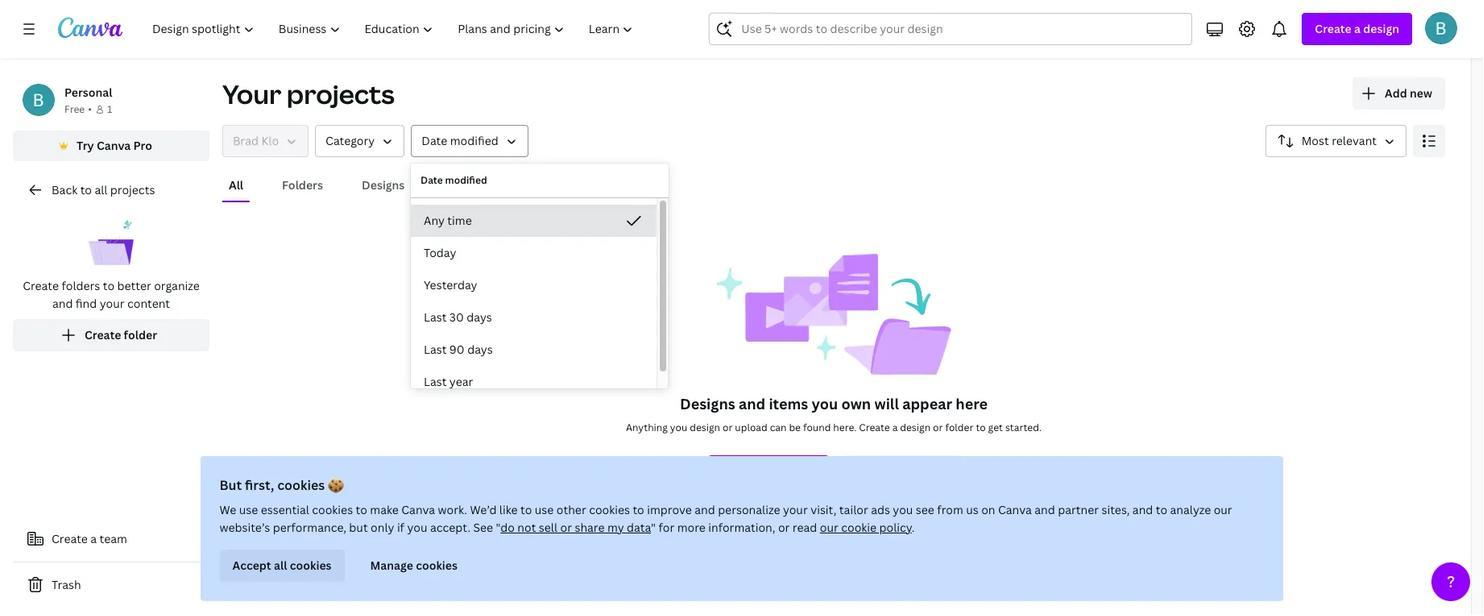 Task type: describe. For each thing, give the bounding box(es) containing it.
policy
[[880, 520, 912, 535]]

you up policy
[[893, 502, 913, 517]]

cookies inside button
[[416, 558, 458, 573]]

essential
[[261, 502, 309, 517]]

get
[[989, 421, 1003, 434]]

last for last 90 days
[[424, 342, 447, 357]]

" inside we use essential cookies to make canva work. we'd like to use other cookies to improve and personalize your visit, tailor ads you see from us on canva and partner sites, and to analyze our website's performance, but only if you accept. see "
[[496, 520, 501, 535]]

do not sell or share my data " for more information, or read our cookie policy .
[[501, 520, 915, 535]]

projects inside back to all projects link
[[110, 182, 155, 197]]

or right sell
[[560, 520, 572, 535]]

on
[[982, 502, 996, 517]]

read
[[793, 520, 817, 535]]

last 30 days
[[424, 309, 492, 325]]

create a design
[[1315, 21, 1400, 36]]

time
[[448, 213, 472, 228]]

yesterday button
[[411, 269, 657, 301]]

trash
[[52, 577, 81, 592]]

brad
[[233, 133, 259, 148]]

list box containing any time
[[411, 205, 657, 398]]

Category button
[[315, 125, 405, 157]]

only
[[371, 520, 394, 535]]

folders
[[282, 177, 323, 193]]

cookies up essential
[[277, 476, 325, 494]]

for
[[659, 520, 675, 535]]

1 vertical spatial date
[[421, 173, 443, 187]]

and right sites,
[[1133, 502, 1154, 517]]

1 vertical spatial our
[[820, 520, 839, 535]]

and inside create folders to better organize and find your content
[[52, 296, 73, 311]]

category
[[326, 133, 375, 148]]

to left analyze
[[1156, 502, 1168, 517]]

any time
[[424, 213, 472, 228]]

1
[[107, 102, 112, 116]]

try
[[77, 138, 94, 153]]

more
[[678, 520, 706, 535]]

do
[[501, 520, 515, 535]]

partner
[[1058, 502, 1099, 517]]

create a team button
[[13, 523, 210, 555]]

create inside dropdown button
[[1315, 21, 1352, 36]]

design inside button
[[780, 463, 816, 479]]

create a team
[[52, 531, 127, 546]]

folder for bottom create folder button
[[913, 463, 947, 479]]

appear
[[903, 394, 953, 413]]

last for last year
[[424, 374, 447, 389]]

date modified inside button
[[422, 133, 499, 148]]

analyze
[[1171, 502, 1211, 517]]

create design button
[[709, 455, 829, 488]]

we'd
[[470, 502, 497, 517]]

organize
[[154, 278, 200, 293]]

0 vertical spatial projects
[[287, 77, 395, 111]]

we
[[220, 502, 236, 517]]

free •
[[64, 102, 92, 116]]

back
[[52, 182, 78, 197]]

create folders to better organize and find your content
[[23, 278, 200, 311]]

to right back
[[80, 182, 92, 197]]

try canva pro button
[[13, 131, 210, 161]]

30
[[450, 309, 464, 325]]

•
[[88, 102, 92, 116]]

us
[[966, 502, 979, 517]]

here.
[[834, 421, 857, 434]]

ads
[[871, 502, 890, 517]]

my
[[608, 520, 624, 535]]

top level navigation element
[[142, 13, 647, 45]]

last 30 days option
[[411, 301, 657, 334]]

your inside we use essential cookies to make canva work. we'd like to use other cookies to improve and personalize your visit, tailor ads you see from us on canva and partner sites, and to analyze our website's performance, but only if you accept. see "
[[783, 502, 808, 517]]

relevant
[[1332, 133, 1377, 148]]

create inside create folders to better organize and find your content
[[23, 278, 59, 293]]

to up the data
[[633, 502, 645, 517]]

accept all cookies
[[232, 558, 332, 573]]

started.
[[1006, 421, 1042, 434]]

and up do not sell or share my data " for more information, or read our cookie policy .
[[695, 502, 715, 517]]

designs button
[[355, 170, 411, 201]]

most
[[1302, 133, 1330, 148]]

designs and items you own will appear here anything you design or upload can be found here. create a design or folder to get started.
[[626, 394, 1042, 434]]

sell
[[539, 520, 558, 535]]

brad klo image
[[1426, 12, 1458, 44]]

items
[[769, 394, 809, 413]]

Owner button
[[222, 125, 309, 157]]

back to all projects
[[52, 182, 155, 197]]

if
[[397, 520, 405, 535]]

sites,
[[1102, 502, 1130, 517]]

all inside button
[[274, 558, 287, 573]]

or down appear
[[933, 421, 943, 434]]

2 use from the left
[[535, 502, 554, 517]]

1 vertical spatial create folder button
[[842, 455, 960, 488]]

improve
[[647, 502, 692, 517]]

today
[[424, 245, 457, 260]]

try canva pro
[[77, 138, 152, 153]]

1 horizontal spatial canva
[[402, 502, 435, 517]]

modified inside button
[[450, 133, 499, 148]]

can
[[770, 421, 787, 434]]

days for last 30 days
[[467, 309, 492, 325]]

create inside designs and items you own will appear here anything you design or upload can be found here. create a design or folder to get started.
[[859, 421, 890, 434]]

any time option
[[411, 205, 657, 237]]

like
[[499, 502, 518, 517]]

yesterday
[[424, 277, 478, 293]]

personalize
[[718, 502, 780, 517]]

Search search field
[[742, 14, 1161, 44]]

a for design
[[1355, 21, 1361, 36]]

performance,
[[273, 520, 346, 535]]

found
[[803, 421, 831, 434]]

new
[[1410, 85, 1433, 101]]

information,
[[709, 520, 776, 535]]

2 " from the left
[[651, 520, 656, 535]]



Task type: locate. For each thing, give the bounding box(es) containing it.
design left brad klo image
[[1364, 21, 1400, 36]]

see
[[916, 502, 935, 517]]

1 use from the left
[[239, 502, 258, 517]]

create folder up see in the bottom right of the page
[[874, 463, 947, 479]]

our down visit,
[[820, 520, 839, 535]]

0 vertical spatial folder
[[124, 327, 157, 343]]

last year option
[[411, 366, 657, 398]]

days inside button
[[468, 342, 493, 357]]

your up 'read'
[[783, 502, 808, 517]]

your
[[222, 77, 282, 111]]

1 horizontal spatial all
[[274, 558, 287, 573]]

your right the find
[[100, 296, 125, 311]]

add new button
[[1353, 77, 1446, 110]]

create
[[1315, 21, 1352, 36], [23, 278, 59, 293], [85, 327, 121, 343], [859, 421, 890, 434], [741, 463, 777, 479], [874, 463, 911, 479], [52, 531, 88, 546]]

our cookie policy link
[[820, 520, 912, 535]]

our inside we use essential cookies to make canva work. we'd like to use other cookies to improve and personalize your visit, tailor ads you see from us on canva and partner sites, and to analyze our website's performance, but only if you accept. see "
[[1214, 502, 1233, 517]]

will
[[875, 394, 899, 413]]

own
[[842, 394, 871, 413]]

a left team
[[90, 531, 97, 546]]

2 vertical spatial folder
[[913, 463, 947, 479]]

cookie
[[842, 520, 877, 535]]

manage
[[370, 558, 413, 573]]

1 vertical spatial your
[[783, 502, 808, 517]]

use
[[239, 502, 258, 517], [535, 502, 554, 517]]

accept.
[[430, 520, 471, 535]]

Sort by button
[[1266, 125, 1407, 157]]

a inside create a team button
[[90, 531, 97, 546]]

canva right try
[[97, 138, 131, 153]]

2 horizontal spatial a
[[1355, 21, 1361, 36]]

cookies down performance,
[[290, 558, 332, 573]]

date modified up images
[[422, 133, 499, 148]]

date modified up time
[[421, 173, 487, 187]]

0 vertical spatial all
[[95, 182, 107, 197]]

to inside designs and items you own will appear here anything you design or upload can be found here. create a design or folder to get started.
[[976, 421, 986, 434]]

here
[[956, 394, 988, 413]]

folder down the here
[[946, 421, 974, 434]]

date modified
[[422, 133, 499, 148], [421, 173, 487, 187]]

year
[[450, 374, 473, 389]]

days
[[467, 309, 492, 325], [468, 342, 493, 357]]

projects
[[287, 77, 395, 111], [110, 182, 155, 197]]

our
[[1214, 502, 1233, 517], [820, 520, 839, 535]]

0 horizontal spatial "
[[496, 520, 501, 535]]

create folder button up "ads"
[[842, 455, 960, 488]]

projects up category
[[287, 77, 395, 111]]

folder inside designs and items you own will appear here anything you design or upload can be found here. create a design or folder to get started.
[[946, 421, 974, 434]]

last inside button
[[424, 342, 447, 357]]

cookies up my
[[589, 502, 630, 517]]

you right "anything"
[[670, 421, 688, 434]]

a up add new dropdown button
[[1355, 21, 1361, 36]]

your
[[100, 296, 125, 311], [783, 502, 808, 517]]

create a design button
[[1303, 13, 1413, 45]]

share
[[575, 520, 605, 535]]

designs down category button in the left top of the page
[[362, 177, 405, 193]]

today button
[[411, 237, 657, 269]]

personal
[[64, 85, 112, 100]]

" right see
[[496, 520, 501, 535]]

to up but
[[356, 502, 367, 517]]

last 30 days button
[[411, 301, 657, 334]]

0 vertical spatial your
[[100, 296, 125, 311]]

0 horizontal spatial your
[[100, 296, 125, 311]]

your inside create folders to better organize and find your content
[[100, 296, 125, 311]]

most relevant
[[1302, 133, 1377, 148]]

1 horizontal spatial designs
[[680, 394, 736, 413]]

1 vertical spatial create folder
[[874, 463, 947, 479]]

0 vertical spatial days
[[467, 309, 492, 325]]

0 vertical spatial a
[[1355, 21, 1361, 36]]

2 vertical spatial a
[[90, 531, 97, 546]]

all right accept
[[274, 558, 287, 573]]

" left for
[[651, 520, 656, 535]]

all right back
[[95, 182, 107, 197]]

1 horizontal spatial our
[[1214, 502, 1233, 517]]

but
[[220, 476, 242, 494]]

any
[[424, 213, 445, 228]]

tailor
[[840, 502, 869, 517]]

to left 'better'
[[103, 278, 114, 293]]

or left upload
[[723, 421, 733, 434]]

data
[[627, 520, 651, 535]]

0 vertical spatial date
[[422, 133, 448, 148]]

team
[[100, 531, 127, 546]]

trash link
[[13, 569, 210, 601]]

and
[[52, 296, 73, 311], [739, 394, 766, 413], [695, 502, 715, 517], [1035, 502, 1056, 517], [1133, 502, 1154, 517]]

cookies
[[277, 476, 325, 494], [312, 502, 353, 517], [589, 502, 630, 517], [290, 558, 332, 573], [416, 558, 458, 573]]

all button
[[222, 170, 250, 201]]

2 last from the top
[[424, 342, 447, 357]]

modified down 'date modified' button
[[445, 173, 487, 187]]

design down appear
[[900, 421, 931, 434]]

0 horizontal spatial designs
[[362, 177, 405, 193]]

back to all projects link
[[13, 174, 210, 206]]

your projects
[[222, 77, 395, 111]]

days for last 90 days
[[468, 342, 493, 357]]

1 horizontal spatial "
[[651, 520, 656, 535]]

0 horizontal spatial canva
[[97, 138, 131, 153]]

add new
[[1385, 85, 1433, 101]]

today option
[[411, 237, 657, 269]]

and inside designs and items you own will appear here anything you design or upload can be found here. create a design or folder to get started.
[[739, 394, 766, 413]]

0 horizontal spatial projects
[[110, 182, 155, 197]]

2 horizontal spatial canva
[[998, 502, 1032, 517]]

create design
[[741, 463, 816, 479]]

Date modified button
[[411, 125, 528, 157]]

all
[[229, 177, 243, 193]]

brad klo
[[233, 133, 279, 148]]

0 vertical spatial create folder button
[[13, 319, 210, 351]]

1 horizontal spatial projects
[[287, 77, 395, 111]]

manage cookies
[[370, 558, 458, 573]]

last 90 days button
[[411, 334, 657, 366]]

folders button
[[276, 170, 330, 201]]

accept all cookies button
[[220, 550, 345, 582]]

days inside "button"
[[467, 309, 492, 325]]

last 90 days option
[[411, 334, 657, 366]]

0 horizontal spatial a
[[90, 531, 97, 546]]

images
[[444, 177, 482, 193]]

but first, cookies 🍪 dialog
[[200, 456, 1283, 601]]

1 vertical spatial all
[[274, 558, 287, 573]]

folder
[[124, 327, 157, 343], [946, 421, 974, 434], [913, 463, 947, 479]]

a inside create a design dropdown button
[[1355, 21, 1361, 36]]

1 last from the top
[[424, 309, 447, 325]]

content
[[127, 296, 170, 311]]

designs up upload
[[680, 394, 736, 413]]

images button
[[437, 170, 489, 201]]

to inside create folders to better organize and find your content
[[103, 278, 114, 293]]

designs inside designs and items you own will appear here anything you design or upload can be found here. create a design or folder to get started.
[[680, 394, 736, 413]]

last left the year
[[424, 374, 447, 389]]

canva up if
[[402, 502, 435, 517]]

design inside dropdown button
[[1364, 21, 1400, 36]]

None search field
[[709, 13, 1193, 45]]

0 vertical spatial modified
[[450, 133, 499, 148]]

yesterday option
[[411, 269, 657, 301]]

any time button
[[411, 205, 657, 237]]

design down the be
[[780, 463, 816, 479]]

upload
[[735, 421, 768, 434]]

1 vertical spatial designs
[[680, 394, 736, 413]]

and left the find
[[52, 296, 73, 311]]

accept
[[232, 558, 271, 573]]

days right 30 at the bottom of page
[[467, 309, 492, 325]]

date up images
[[422, 133, 448, 148]]

a inside designs and items you own will appear here anything you design or upload can be found here. create a design or folder to get started.
[[893, 421, 898, 434]]

1 " from the left
[[496, 520, 501, 535]]

folder for top create folder button
[[124, 327, 157, 343]]

0 vertical spatial date modified
[[422, 133, 499, 148]]

create folder button down the find
[[13, 319, 210, 351]]

cookies inside button
[[290, 558, 332, 573]]

last year
[[424, 374, 473, 389]]

folder down content
[[124, 327, 157, 343]]

1 horizontal spatial your
[[783, 502, 808, 517]]

last year button
[[411, 366, 657, 398]]

last 90 days
[[424, 342, 493, 357]]

1 vertical spatial folder
[[946, 421, 974, 434]]

0 vertical spatial our
[[1214, 502, 1233, 517]]

designs inside button
[[362, 177, 405, 193]]

0 vertical spatial create folder
[[85, 327, 157, 343]]

0 horizontal spatial our
[[820, 520, 839, 535]]

work.
[[438, 502, 467, 517]]

a for team
[[90, 531, 97, 546]]

our right analyze
[[1214, 502, 1233, 517]]

see
[[473, 520, 493, 535]]

3 last from the top
[[424, 374, 447, 389]]

0 horizontal spatial create folder button
[[13, 319, 210, 351]]

1 vertical spatial last
[[424, 342, 447, 357]]

1 horizontal spatial use
[[535, 502, 554, 517]]

designs
[[362, 177, 405, 193], [680, 394, 736, 413]]

0 vertical spatial designs
[[362, 177, 405, 193]]

better
[[117, 278, 151, 293]]

design left upload
[[690, 421, 720, 434]]

to
[[80, 182, 92, 197], [103, 278, 114, 293], [976, 421, 986, 434], [356, 502, 367, 517], [521, 502, 532, 517], [633, 502, 645, 517], [1156, 502, 1168, 517]]

0 horizontal spatial create folder
[[85, 327, 157, 343]]

last
[[424, 309, 447, 325], [424, 342, 447, 357], [424, 374, 447, 389]]

1 vertical spatial modified
[[445, 173, 487, 187]]

1 horizontal spatial a
[[893, 421, 898, 434]]

first,
[[245, 476, 274, 494]]

1 vertical spatial projects
[[110, 182, 155, 197]]

1 horizontal spatial create folder
[[874, 463, 947, 479]]

and up upload
[[739, 394, 766, 413]]

to left get
[[976, 421, 986, 434]]

designs for designs
[[362, 177, 405, 193]]

last inside "button"
[[424, 309, 447, 325]]

but first, cookies 🍪
[[220, 476, 344, 494]]

canva inside button
[[97, 138, 131, 153]]

anything
[[626, 421, 668, 434]]

last left 30 at the bottom of page
[[424, 309, 447, 325]]

not
[[518, 520, 536, 535]]

2 vertical spatial last
[[424, 374, 447, 389]]

canva right on
[[998, 502, 1032, 517]]

you right if
[[407, 520, 427, 535]]

designs for designs and items you own will appear here anything you design or upload can be found here. create a design or folder to get started.
[[680, 394, 736, 413]]

to right like
[[521, 502, 532, 517]]

free
[[64, 102, 85, 116]]

0 horizontal spatial use
[[239, 502, 258, 517]]

or left 'read'
[[778, 520, 790, 535]]

1 horizontal spatial create folder button
[[842, 455, 960, 488]]

create folder down create folders to better organize and find your content
[[85, 327, 157, 343]]

you
[[812, 394, 838, 413], [670, 421, 688, 434], [893, 502, 913, 517], [407, 520, 427, 535]]

modified
[[450, 133, 499, 148], [445, 173, 487, 187]]

find
[[76, 296, 97, 311]]

last left 90
[[424, 342, 447, 357]]

use up website's on the left bottom of the page
[[239, 502, 258, 517]]

or
[[723, 421, 733, 434], [933, 421, 943, 434], [560, 520, 572, 535], [778, 520, 790, 535]]

projects down pro
[[110, 182, 155, 197]]

create folder
[[85, 327, 157, 343], [874, 463, 947, 479]]

last inside button
[[424, 374, 447, 389]]

make
[[370, 502, 399, 517]]

90
[[450, 342, 465, 357]]

0 horizontal spatial all
[[95, 182, 107, 197]]

cookies down 'accept.'
[[416, 558, 458, 573]]

cookies down 🍪 at the bottom left of page
[[312, 502, 353, 517]]

a down will
[[893, 421, 898, 434]]

add
[[1385, 85, 1408, 101]]

0 vertical spatial last
[[424, 309, 447, 325]]

folder up see in the bottom right of the page
[[913, 463, 947, 479]]

and left partner
[[1035, 502, 1056, 517]]

date inside button
[[422, 133, 448, 148]]

from
[[937, 502, 964, 517]]

date left images
[[421, 173, 443, 187]]

use up sell
[[535, 502, 554, 517]]

modified up images
[[450, 133, 499, 148]]

1 vertical spatial date modified
[[421, 173, 487, 187]]

1 vertical spatial days
[[468, 342, 493, 357]]

1 vertical spatial a
[[893, 421, 898, 434]]

list box
[[411, 205, 657, 398]]

days right 90
[[468, 342, 493, 357]]

website's
[[220, 520, 270, 535]]

you up found
[[812, 394, 838, 413]]

last for last 30 days
[[424, 309, 447, 325]]



Task type: vqa. For each thing, say whether or not it's contained in the screenshot.
third group
no



